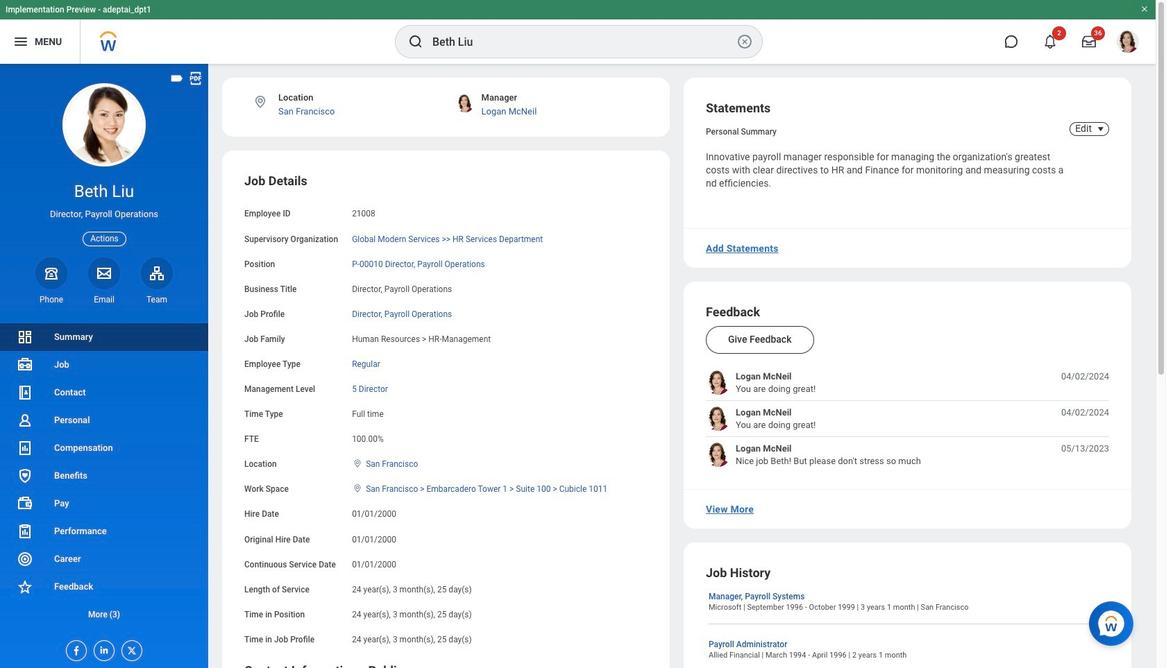 Task type: vqa. For each thing, say whether or not it's contained in the screenshot.
items
no



Task type: locate. For each thing, give the bounding box(es) containing it.
benefits image
[[17, 468, 33, 485]]

1 vertical spatial employee's photo (logan mcneil) image
[[706, 407, 731, 431]]

banner
[[0, 0, 1156, 64]]

2 vertical spatial employee's photo (logan mcneil) image
[[706, 443, 731, 468]]

0 horizontal spatial location image
[[253, 94, 268, 110]]

1 vertical spatial location image
[[352, 459, 363, 469]]

full time element
[[352, 407, 384, 420]]

group
[[244, 173, 648, 646]]

career image
[[17, 551, 33, 568]]

list
[[0, 324, 208, 629], [706, 371, 1110, 468]]

linkedin image
[[94, 642, 110, 656]]

close environment banner image
[[1141, 5, 1149, 13]]

Search Workday  search field
[[433, 26, 734, 57]]

profile logan mcneil image
[[1117, 31, 1140, 56]]

contact image
[[17, 385, 33, 401]]

tag image
[[169, 71, 185, 86]]

location image
[[352, 484, 363, 494]]

0 vertical spatial employee's photo (logan mcneil) image
[[706, 371, 731, 395]]

location image
[[253, 94, 268, 110], [352, 459, 363, 469]]

notifications large image
[[1044, 35, 1058, 49]]

search image
[[408, 33, 424, 50]]

justify image
[[13, 33, 29, 50]]

job image
[[17, 357, 33, 374]]

facebook image
[[67, 642, 82, 657]]

caret down image
[[1093, 124, 1110, 135]]

summary image
[[17, 329, 33, 346]]

performance image
[[17, 524, 33, 540]]

0 vertical spatial location image
[[253, 94, 268, 110]]

email beth liu element
[[88, 294, 120, 306]]

mail image
[[96, 265, 113, 282]]

employee's photo (logan mcneil) image
[[706, 371, 731, 395], [706, 407, 731, 431], [706, 443, 731, 468]]

1 horizontal spatial location image
[[352, 459, 363, 469]]



Task type: describe. For each thing, give the bounding box(es) containing it.
phone beth liu element
[[35, 294, 67, 306]]

personal summary element
[[706, 124, 777, 137]]

view printable version (pdf) image
[[188, 71, 203, 86]]

3 employee's photo (logan mcneil) image from the top
[[706, 443, 731, 468]]

pay image
[[17, 496, 33, 513]]

x image
[[122, 642, 138, 657]]

personal image
[[17, 413, 33, 429]]

1 employee's photo (logan mcneil) image from the top
[[706, 371, 731, 395]]

navigation pane region
[[0, 64, 208, 669]]

compensation image
[[17, 440, 33, 457]]

x circle image
[[737, 33, 753, 50]]

phone image
[[42, 265, 61, 282]]

1 horizontal spatial list
[[706, 371, 1110, 468]]

view team image
[[149, 265, 165, 282]]

inbox large image
[[1083, 35, 1097, 49]]

feedback image
[[17, 579, 33, 596]]

2 employee's photo (logan mcneil) image from the top
[[706, 407, 731, 431]]

team beth liu element
[[141, 294, 173, 306]]

0 horizontal spatial list
[[0, 324, 208, 629]]



